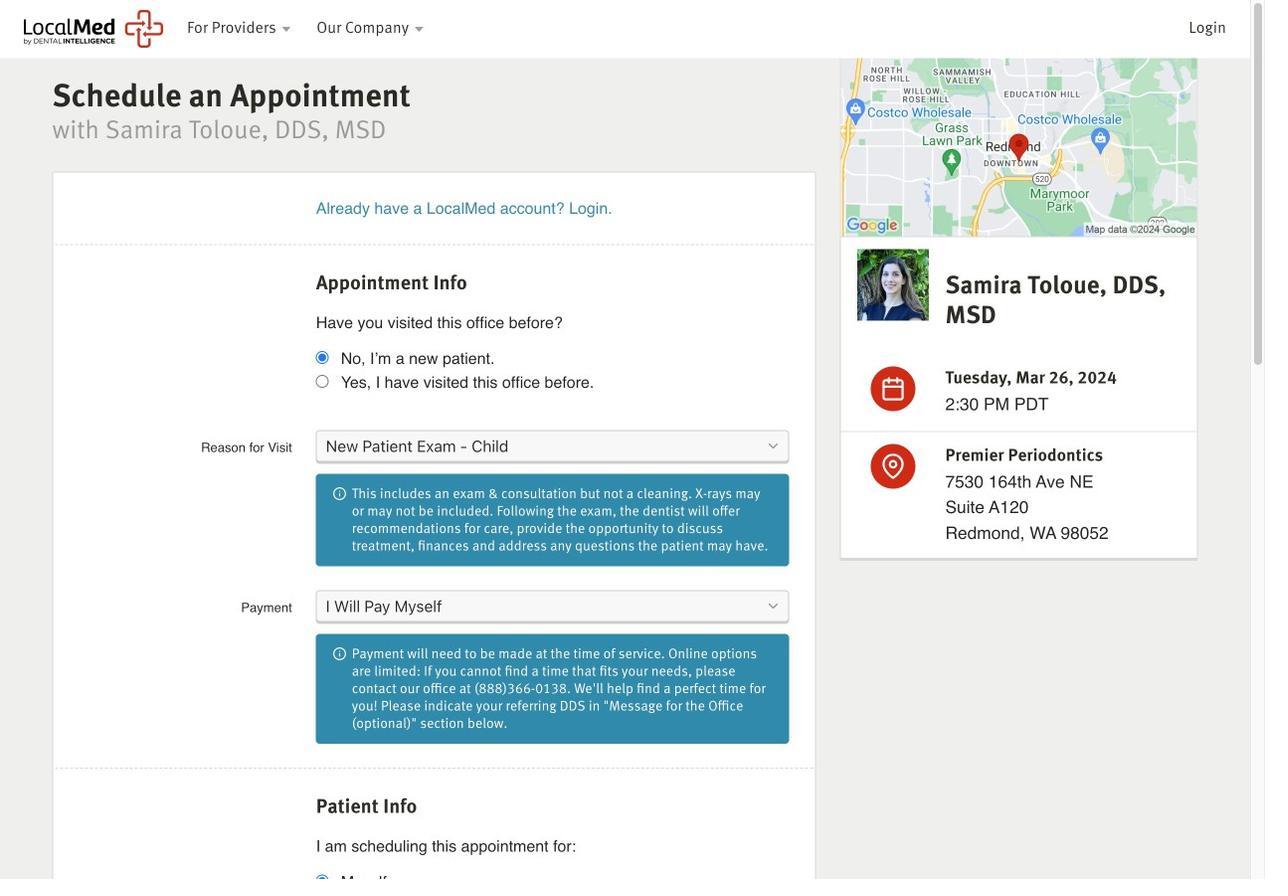 Task type: describe. For each thing, give the bounding box(es) containing it.
main menu element
[[175, 0, 1238, 58]]

alert for open menu icon within the select an insurance… field
[[316, 634, 789, 744]]

open menu image for select an insurance… field
[[765, 598, 781, 614]]

localmed logo image
[[24, 10, 163, 48]]

location image
[[881, 454, 906, 479]]

provider image
[[857, 249, 929, 321]]

none field the select a reason…
[[316, 430, 789, 462]]



Task type: vqa. For each thing, say whether or not it's contained in the screenshot.
Provider image
yes



Task type: locate. For each thing, give the bounding box(es) containing it.
1 none field from the top
[[316, 430, 789, 462]]

1 open menu image from the top
[[765, 438, 781, 454]]

Select an insurance… text field
[[316, 590, 789, 622]]

1 vertical spatial none field
[[316, 590, 789, 622]]

Select a reason… text field
[[316, 430, 789, 462]]

1 vertical spatial open menu image
[[765, 598, 781, 614]]

date time image
[[881, 376, 906, 402]]

open menu image inside select an insurance… field
[[765, 598, 781, 614]]

none field select an insurance…
[[316, 590, 789, 622]]

None radio
[[316, 351, 329, 364]]

0 vertical spatial alert
[[316, 474, 789, 566]]

1 vertical spatial alert
[[316, 634, 789, 744]]

open menu image inside the select a reason… field
[[765, 438, 781, 454]]

1 alert from the top
[[316, 474, 789, 566]]

alert down select an insurance… text field
[[316, 634, 789, 744]]

map image
[[840, 58, 1198, 236]]

2 none field from the top
[[316, 590, 789, 622]]

2 open menu image from the top
[[765, 598, 781, 614]]

None field
[[316, 430, 789, 462], [316, 590, 789, 622]]

open menu image for the select a reason… field
[[765, 438, 781, 454]]

open menu image
[[765, 438, 781, 454], [765, 598, 781, 614]]

0 vertical spatial none field
[[316, 430, 789, 462]]

0 vertical spatial open menu image
[[765, 438, 781, 454]]

banner
[[0, 0, 1250, 58]]

2 alert from the top
[[316, 634, 789, 744]]

alert
[[316, 474, 789, 566], [316, 634, 789, 744]]

alert down the select a reason… text box
[[316, 474, 789, 566]]

alert for open menu icon within the the select a reason… field
[[316, 474, 789, 566]]

None radio
[[316, 375, 329, 388], [316, 875, 329, 879], [316, 375, 329, 388], [316, 875, 329, 879]]



